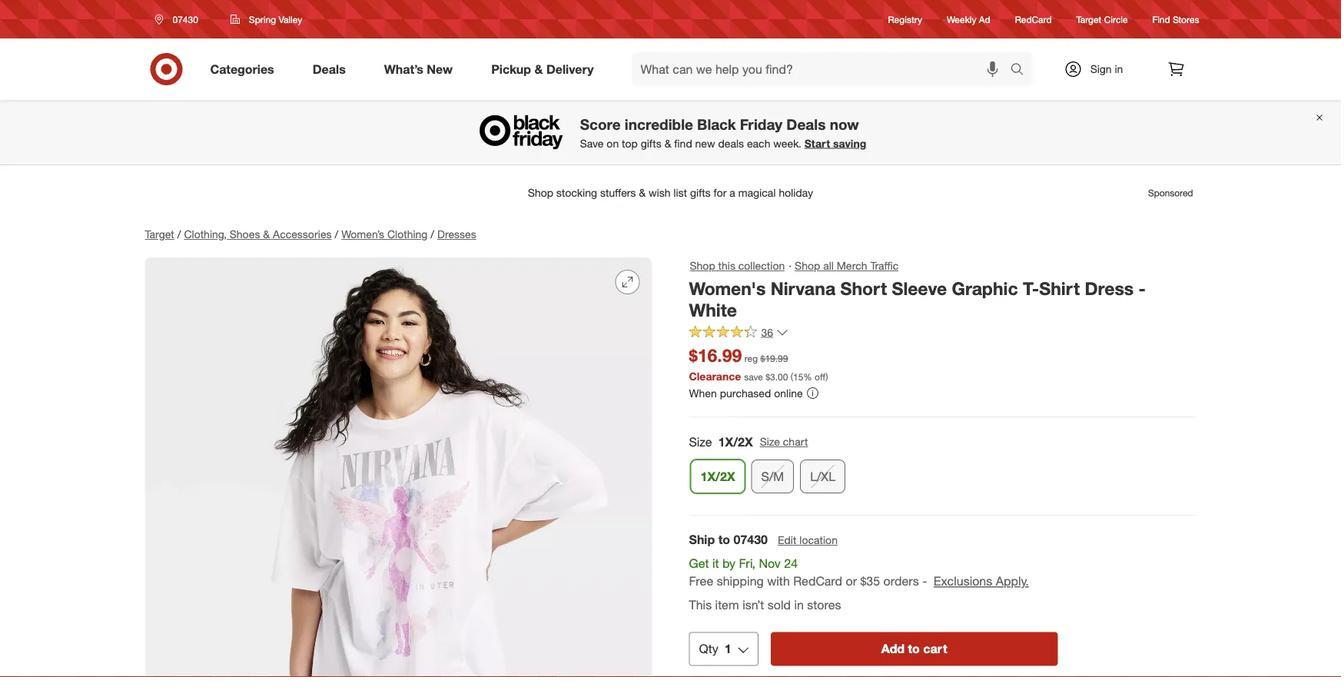 Task type: describe. For each thing, give the bounding box(es) containing it.
2 / from the left
[[335, 228, 338, 241]]

delivery
[[546, 62, 594, 77]]

shipping
[[717, 574, 764, 589]]

$19.99
[[761, 353, 788, 364]]

black
[[697, 115, 736, 133]]

& inside the pickup & delivery link
[[535, 62, 543, 77]]

registry link
[[888, 13, 922, 26]]

clothing
[[387, 228, 428, 241]]

shop for shop this collection
[[690, 259, 715, 272]]

target for target / clothing, shoes & accessories / women's clothing / dresses
[[145, 228, 174, 241]]

target link
[[145, 228, 174, 241]]

this
[[689, 598, 712, 613]]

off
[[815, 371, 826, 382]]

t-
[[1023, 277, 1039, 299]]

qty 1
[[699, 642, 732, 657]]

registry
[[888, 13, 922, 25]]

size chart button
[[759, 434, 809, 451]]

pickup & delivery
[[491, 62, 594, 77]]

incredible
[[625, 115, 693, 133]]

3 / from the left
[[431, 228, 434, 241]]

now
[[830, 115, 859, 133]]

36
[[761, 326, 773, 339]]

dresses link
[[437, 228, 476, 241]]

find stores link
[[1153, 13, 1199, 26]]

clothing,
[[184, 228, 227, 241]]

deals
[[718, 137, 744, 150]]

)
[[826, 371, 828, 382]]

ship to 07430
[[689, 532, 768, 547]]

valley
[[279, 13, 302, 25]]

size 1x/2x size chart
[[689, 434, 808, 449]]

$35
[[860, 574, 880, 589]]

shoes
[[230, 228, 260, 241]]

spring
[[249, 13, 276, 25]]

stores
[[1173, 13, 1199, 25]]

women's nirvana short sleeve graphic t-shirt dress - white
[[689, 277, 1146, 321]]

cart
[[923, 642, 947, 657]]

what's
[[384, 62, 423, 77]]

short
[[841, 277, 887, 299]]

it
[[712, 556, 719, 571]]

target circle link
[[1077, 13, 1128, 26]]

new
[[427, 62, 453, 77]]

weekly ad
[[947, 13, 991, 25]]

fri,
[[739, 556, 756, 571]]

when
[[689, 386, 717, 400]]

location
[[800, 534, 838, 547]]

pickup
[[491, 62, 531, 77]]

1
[[725, 642, 732, 657]]

chart
[[783, 435, 808, 449]]

what's new
[[384, 62, 453, 77]]

nov
[[759, 556, 781, 571]]

s/m link
[[751, 460, 794, 494]]

isn't
[[743, 598, 764, 613]]

What can we help you find? suggestions appear below search field
[[631, 52, 1014, 86]]

add to cart
[[881, 642, 947, 657]]

free
[[689, 574, 713, 589]]

1 / from the left
[[177, 228, 181, 241]]

1 horizontal spatial in
[[1115, 62, 1123, 76]]

search
[[1003, 63, 1040, 78]]

save
[[744, 371, 763, 382]]

sleeve
[[892, 277, 947, 299]]

nirvana
[[771, 277, 836, 299]]

women's clothing link
[[341, 228, 428, 241]]

shop for shop all merch traffic
[[795, 259, 820, 272]]

%
[[804, 371, 812, 382]]

purchased
[[720, 386, 771, 400]]

on
[[607, 137, 619, 150]]

online
[[774, 386, 803, 400]]

s/m
[[761, 469, 784, 484]]

get it by fri, nov 24 free shipping with redcard or $35 orders - exclusions apply.
[[689, 556, 1029, 589]]

redcard link
[[1015, 13, 1052, 26]]

white
[[689, 300, 737, 321]]

score incredible black friday deals now save on top gifts & find new deals each week. start saving
[[580, 115, 866, 150]]

add
[[881, 642, 905, 657]]

reg
[[745, 353, 758, 364]]

women's
[[689, 277, 766, 299]]

by
[[723, 556, 736, 571]]

& inside score incredible black friday deals now save on top gifts & find new deals each week. start saving
[[665, 137, 671, 150]]



Task type: locate. For each thing, give the bounding box(es) containing it.
this item isn't sold in stores
[[689, 598, 841, 613]]

1 vertical spatial to
[[908, 642, 920, 657]]

when purchased online
[[689, 386, 803, 400]]

1x/2x up "1x/2x" link at the bottom right of page
[[718, 434, 753, 449]]

to for ship
[[718, 532, 730, 547]]

weekly ad link
[[947, 13, 991, 26]]

1 vertical spatial deals
[[787, 115, 826, 133]]

1 horizontal spatial redcard
[[1015, 13, 1052, 25]]

07430 inside "dropdown button"
[[173, 13, 198, 25]]

deals link
[[300, 52, 365, 86]]

dresses
[[437, 228, 476, 241]]

all
[[823, 259, 834, 272]]

1 vertical spatial redcard
[[793, 574, 842, 589]]

shop inside shop this collection link
[[690, 259, 715, 272]]

2 horizontal spatial &
[[665, 137, 671, 150]]

0 vertical spatial redcard
[[1015, 13, 1052, 25]]

collection
[[739, 259, 785, 272]]

ad
[[979, 13, 991, 25]]

0 horizontal spatial /
[[177, 228, 181, 241]]

0 vertical spatial deals
[[313, 62, 346, 77]]

shop this collection
[[690, 259, 785, 272]]

deals left what's
[[313, 62, 346, 77]]

spring valley button
[[221, 5, 312, 33]]

add to cart button
[[771, 632, 1058, 666]]

item
[[715, 598, 739, 613]]

shop left all
[[795, 259, 820, 272]]

- right orders
[[923, 574, 927, 589]]

women's nirvana short sleeve graphic t-shirt dress - white, 1 of 9 image
[[145, 257, 652, 677]]

1 shop from the left
[[690, 259, 715, 272]]

target left clothing, at left top
[[145, 228, 174, 241]]

in right sign
[[1115, 62, 1123, 76]]

sign in
[[1090, 62, 1123, 76]]

1 horizontal spatial shop
[[795, 259, 820, 272]]

0 vertical spatial to
[[718, 532, 730, 547]]

l/xl link
[[800, 460, 846, 494]]

sign
[[1090, 62, 1112, 76]]

0 horizontal spatial 07430
[[173, 13, 198, 25]]

sold
[[768, 598, 791, 613]]

0 horizontal spatial target
[[145, 228, 174, 241]]

orders
[[884, 574, 919, 589]]

get
[[689, 556, 709, 571]]

24
[[784, 556, 798, 571]]

2 vertical spatial &
[[263, 228, 270, 241]]

/ left women's at the top left of page
[[335, 228, 338, 241]]

shop left this
[[690, 259, 715, 272]]

score
[[580, 115, 621, 133]]

1 vertical spatial target
[[145, 228, 174, 241]]

to right add
[[908, 642, 920, 657]]

spring valley
[[249, 13, 302, 25]]

target left circle
[[1077, 13, 1102, 25]]

0 vertical spatial target
[[1077, 13, 1102, 25]]

graphic
[[952, 277, 1018, 299]]

circle
[[1104, 13, 1128, 25]]

$16.99 reg $19.99 clearance save $ 3.00 ( 15 % off )
[[689, 345, 828, 383]]

0 horizontal spatial shop
[[690, 259, 715, 272]]

to right ship
[[718, 532, 730, 547]]

0 horizontal spatial redcard
[[793, 574, 842, 589]]

save
[[580, 137, 604, 150]]

find
[[1153, 13, 1170, 25]]

find stores
[[1153, 13, 1199, 25]]

redcard inside get it by fri, nov 24 free shipping with redcard or $35 orders - exclusions apply.
[[793, 574, 842, 589]]

to inside button
[[908, 642, 920, 657]]

what's new link
[[371, 52, 472, 86]]

size
[[689, 434, 712, 449], [760, 435, 780, 449]]

shop this collection link
[[689, 257, 786, 274]]

1 vertical spatial -
[[923, 574, 927, 589]]

0 horizontal spatial -
[[923, 574, 927, 589]]

0 horizontal spatial deals
[[313, 62, 346, 77]]

/ left dresses
[[431, 228, 434, 241]]

in right sold at right
[[794, 598, 804, 613]]

1x/2x down size 1x/2x size chart
[[701, 469, 735, 484]]

group containing size
[[688, 433, 1196, 500]]

1 horizontal spatial to
[[908, 642, 920, 657]]

each
[[747, 137, 771, 150]]

top
[[622, 137, 638, 150]]

2 shop from the left
[[795, 259, 820, 272]]

to for add
[[908, 642, 920, 657]]

- inside get it by fri, nov 24 free shipping with redcard or $35 orders - exclusions apply.
[[923, 574, 927, 589]]

women's
[[341, 228, 384, 241]]

& left the find
[[665, 137, 671, 150]]

to
[[718, 532, 730, 547], [908, 642, 920, 657]]

with
[[767, 574, 790, 589]]

weekly
[[947, 13, 977, 25]]

edit location
[[778, 534, 838, 547]]

0 vertical spatial -
[[1139, 277, 1146, 299]]

advertisement region
[[133, 174, 1209, 211]]

1 vertical spatial in
[[794, 598, 804, 613]]

redcard up stores
[[793, 574, 842, 589]]

find
[[674, 137, 692, 150]]

edit
[[778, 534, 797, 547]]

0 vertical spatial &
[[535, 62, 543, 77]]

l/xl
[[810, 469, 836, 484]]

36 link
[[689, 325, 789, 342]]

1 horizontal spatial -
[[1139, 277, 1146, 299]]

1 horizontal spatial target
[[1077, 13, 1102, 25]]

1 vertical spatial 1x/2x
[[701, 469, 735, 484]]

- inside women's nirvana short sleeve graphic t-shirt dress - white
[[1139, 277, 1146, 299]]

$16.99
[[689, 345, 742, 366]]

1 horizontal spatial 07430
[[734, 532, 768, 547]]

traffic
[[870, 259, 899, 272]]

deals up the start
[[787, 115, 826, 133]]

target for target circle
[[1077, 13, 1102, 25]]

start
[[805, 137, 830, 150]]

in
[[1115, 62, 1123, 76], [794, 598, 804, 613]]

1 horizontal spatial /
[[335, 228, 338, 241]]

friday
[[740, 115, 783, 133]]

1 vertical spatial 07430
[[734, 532, 768, 547]]

categories link
[[197, 52, 293, 86]]

size up "1x/2x" link at the bottom right of page
[[689, 434, 712, 449]]

exclusions
[[934, 574, 993, 589]]

search button
[[1003, 52, 1040, 89]]

0 horizontal spatial in
[[794, 598, 804, 613]]

or
[[846, 574, 857, 589]]

pickup & delivery link
[[478, 52, 613, 86]]

07430 button
[[145, 5, 214, 33]]

group
[[688, 433, 1196, 500]]

/ right target 'link' in the left of the page
[[177, 228, 181, 241]]

0 vertical spatial 1x/2x
[[718, 434, 753, 449]]

/
[[177, 228, 181, 241], [335, 228, 338, 241], [431, 228, 434, 241]]

merch
[[837, 259, 867, 272]]

2 horizontal spatial /
[[431, 228, 434, 241]]

sign in link
[[1051, 52, 1147, 86]]

categories
[[210, 62, 274, 77]]

0 horizontal spatial to
[[718, 532, 730, 547]]

apply.
[[996, 574, 1029, 589]]

- right dress
[[1139, 277, 1146, 299]]

1 horizontal spatial deals
[[787, 115, 826, 133]]

1x/2x
[[718, 434, 753, 449], [701, 469, 735, 484]]

& right the shoes
[[263, 228, 270, 241]]

&
[[535, 62, 543, 77], [665, 137, 671, 150], [263, 228, 270, 241]]

1 vertical spatial &
[[665, 137, 671, 150]]

& right pickup
[[535, 62, 543, 77]]

1 horizontal spatial &
[[535, 62, 543, 77]]

0 horizontal spatial &
[[263, 228, 270, 241]]

0 vertical spatial 07430
[[173, 13, 198, 25]]

1 horizontal spatial size
[[760, 435, 780, 449]]

deals inside score incredible black friday deals now save on top gifts & find new deals each week. start saving
[[787, 115, 826, 133]]

1x/2x link
[[691, 460, 745, 494]]

exclusions apply. link
[[934, 574, 1029, 589]]

size left chart
[[760, 435, 780, 449]]

dress
[[1085, 277, 1134, 299]]

0 horizontal spatial size
[[689, 434, 712, 449]]

shop
[[690, 259, 715, 272], [795, 259, 820, 272]]

target circle
[[1077, 13, 1128, 25]]

redcard right 'ad'
[[1015, 13, 1052, 25]]

size inside size 1x/2x size chart
[[760, 435, 780, 449]]

0 vertical spatial in
[[1115, 62, 1123, 76]]

gifts
[[641, 137, 662, 150]]



Task type: vqa. For each thing, say whether or not it's contained in the screenshot.
heyday™
no



